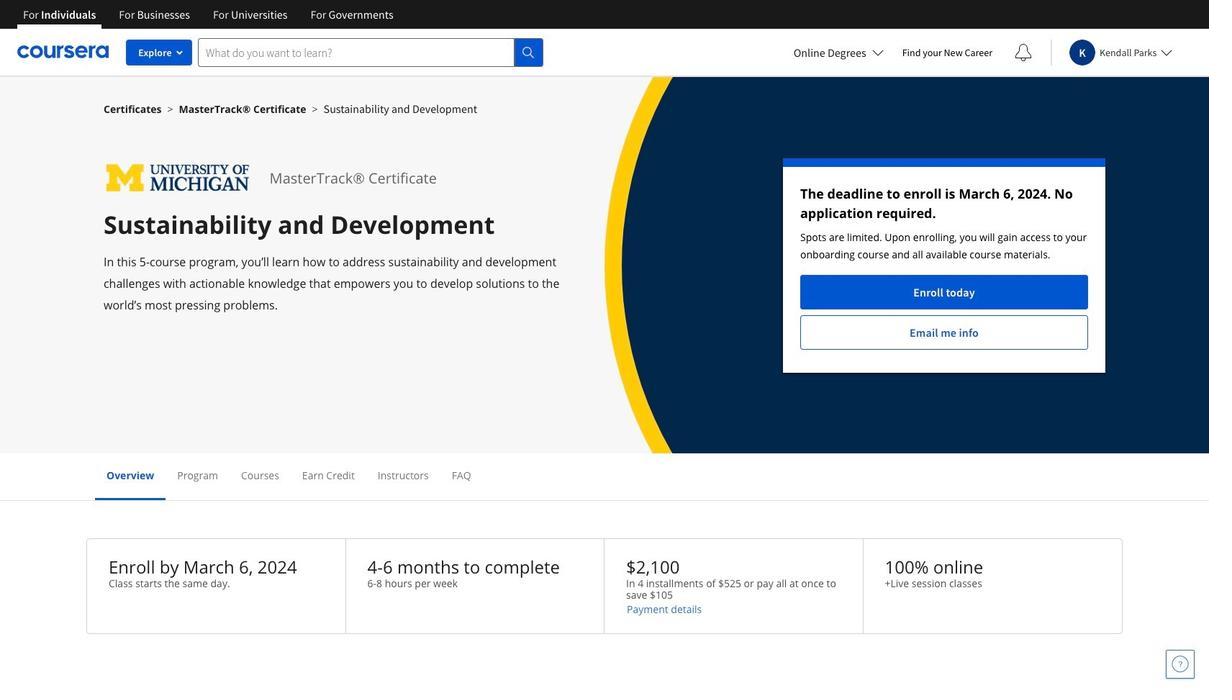 Task type: describe. For each thing, give the bounding box(es) containing it.
university of michigan image
[[104, 158, 252, 198]]



Task type: locate. For each thing, give the bounding box(es) containing it.
status
[[783, 158, 1106, 373]]

banner navigation
[[12, 0, 405, 29]]

certificate menu element
[[95, 453, 1114, 500]]

help center image
[[1172, 656, 1189, 673]]

What do you want to learn? text field
[[198, 38, 515, 67]]

None search field
[[198, 38, 543, 67]]

coursera image
[[17, 40, 109, 64]]



Task type: vqa. For each thing, say whether or not it's contained in the screenshot.
THE FACULTY
no



